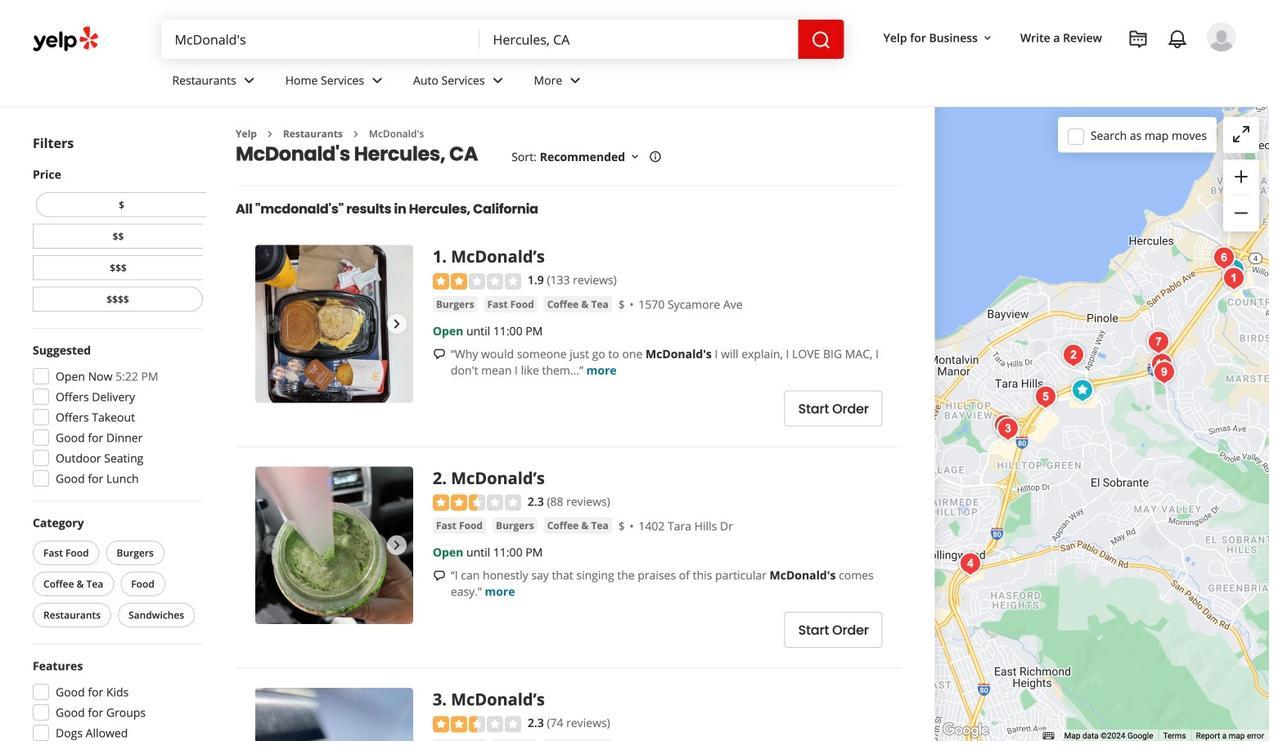 Task type: vqa. For each thing, say whether or not it's contained in the screenshot.
ALL
no



Task type: locate. For each thing, give the bounding box(es) containing it.
zoom in image
[[1231, 167, 1251, 187]]

0 horizontal spatial mcdonald's image
[[1057, 339, 1090, 372]]

2 horizontal spatial 24 chevron down v2 image
[[488, 71, 508, 90]]

slideshow element for 16 speech v2 icon
[[255, 245, 413, 403]]

the habit burger grill image
[[1142, 326, 1175, 359]]

2 next image from the top
[[387, 536, 407, 555]]

business categories element
[[159, 59, 1236, 106]]

1 horizontal spatial 24 chevron down v2 image
[[367, 71, 387, 90]]

None field
[[162, 20, 480, 59], [480, 20, 798, 59]]

none field address, neighborhood, city, state or zip
[[480, 20, 798, 59]]

1 horizontal spatial 16 chevron right v2 image
[[349, 127, 362, 141]]

1 24 chevron down v2 image from the left
[[240, 71, 259, 90]]

16 chevron down v2 image
[[981, 32, 994, 45], [628, 150, 642, 163]]

0 vertical spatial 2.3 star rating image
[[433, 495, 521, 511]]

notifications image
[[1168, 29, 1187, 49]]

jack in the box image
[[1208, 242, 1240, 275]]

group
[[1223, 160, 1259, 232], [33, 166, 206, 315], [28, 342, 203, 492], [29, 515, 203, 631], [28, 658, 203, 741]]

0 horizontal spatial 16 chevron down v2 image
[[628, 150, 642, 163]]

2.3 star rating image
[[433, 495, 521, 511], [433, 716, 521, 733]]

2 16 chevron right v2 image from the left
[[349, 127, 362, 141]]

mcdonald's image
[[1217, 262, 1250, 295], [1057, 339, 1090, 372]]

next image
[[387, 314, 407, 334], [387, 536, 407, 555]]

None search field
[[162, 20, 844, 59]]

0 vertical spatial mcdonald's image
[[992, 413, 1024, 446]]

0 horizontal spatial mcdonald's image
[[954, 548, 987, 581]]

previous image
[[262, 314, 281, 334]]

in-n-out burger image
[[1029, 381, 1062, 414]]

none field things to do, nail salons, plumbers
[[162, 20, 480, 59]]

0 horizontal spatial 16 chevron right v2 image
[[263, 127, 276, 141]]

1 vertical spatial mcdonald's image
[[1057, 339, 1090, 372]]

1.9 star rating image
[[433, 273, 521, 289]]

mountain mike's pizza image
[[1066, 374, 1099, 407]]

mcdonald's image up mountain mike's pizza icon
[[1057, 339, 1090, 372]]

0 vertical spatial slideshow element
[[255, 245, 413, 403]]

0 horizontal spatial 24 chevron down v2 image
[[240, 71, 259, 90]]

1 next image from the top
[[387, 314, 407, 334]]

1 none field from the left
[[162, 20, 480, 59]]

1 vertical spatial slideshow element
[[255, 467, 413, 624]]

taco bell image
[[1217, 254, 1250, 287]]

slideshow element
[[255, 245, 413, 403], [255, 467, 413, 624]]

24 chevron down v2 image
[[566, 71, 585, 90]]

projects image
[[1128, 29, 1148, 49]]

mcdonald's image down zoom out image
[[1217, 262, 1250, 295]]

1 vertical spatial 2.3 star rating image
[[433, 716, 521, 733]]

user actions element
[[870, 20, 1259, 121]]

shaya z. image
[[1207, 22, 1236, 52]]

mcdonald's image
[[992, 413, 1024, 446], [954, 548, 987, 581]]

3 24 chevron down v2 image from the left
[[488, 71, 508, 90]]

0 vertical spatial 16 chevron down v2 image
[[981, 32, 994, 45]]

24 chevron down v2 image
[[240, 71, 259, 90], [367, 71, 387, 90], [488, 71, 508, 90]]

1 vertical spatial next image
[[387, 536, 407, 555]]

16 chevron down v2 image inside user actions element
[[981, 32, 994, 45]]

1 horizontal spatial 16 chevron down v2 image
[[981, 32, 994, 45]]

2 none field from the left
[[480, 20, 798, 59]]

map region
[[935, 107, 1269, 741]]

1 slideshow element from the top
[[255, 245, 413, 403]]

16 chevron right v2 image
[[263, 127, 276, 141], [349, 127, 362, 141]]

0 vertical spatial next image
[[387, 314, 407, 334]]

16 speech v2 image
[[433, 569, 446, 583]]

1 horizontal spatial mcdonald's image
[[1217, 262, 1250, 295]]

2 slideshow element from the top
[[255, 467, 413, 624]]

0 vertical spatial mcdonald's image
[[1217, 262, 1250, 295]]



Task type: describe. For each thing, give the bounding box(es) containing it.
search image
[[811, 30, 831, 50]]

1 vertical spatial mcdonald's image
[[954, 548, 987, 581]]

zoom out image
[[1231, 203, 1251, 223]]

five guys image
[[1145, 348, 1178, 381]]

1 horizontal spatial mcdonald's image
[[992, 413, 1024, 446]]

keyboard shortcuts image
[[1043, 732, 1054, 740]]

1 2.3 star rating image from the top
[[433, 495, 521, 511]]

next image for 16 speech v2 image
[[387, 536, 407, 555]]

expand map image
[[1231, 124, 1251, 144]]

google image
[[939, 720, 993, 741]]

1 vertical spatial 16 chevron down v2 image
[[628, 150, 642, 163]]

the original red onion image
[[1148, 356, 1181, 389]]

ihop image
[[988, 410, 1021, 442]]

2 2.3 star rating image from the top
[[433, 716, 521, 733]]

16 speech v2 image
[[433, 348, 446, 361]]

16 info v2 image
[[649, 150, 662, 163]]

1 16 chevron right v2 image from the left
[[263, 127, 276, 141]]

2 24 chevron down v2 image from the left
[[367, 71, 387, 90]]

next image for 16 speech v2 icon
[[387, 314, 407, 334]]

things to do, nail salons, plumbers search field
[[162, 20, 480, 59]]

slideshow element for 16 speech v2 image
[[255, 467, 413, 624]]

previous image
[[262, 536, 281, 555]]

address, neighborhood, city, state or zip search field
[[480, 20, 798, 59]]



